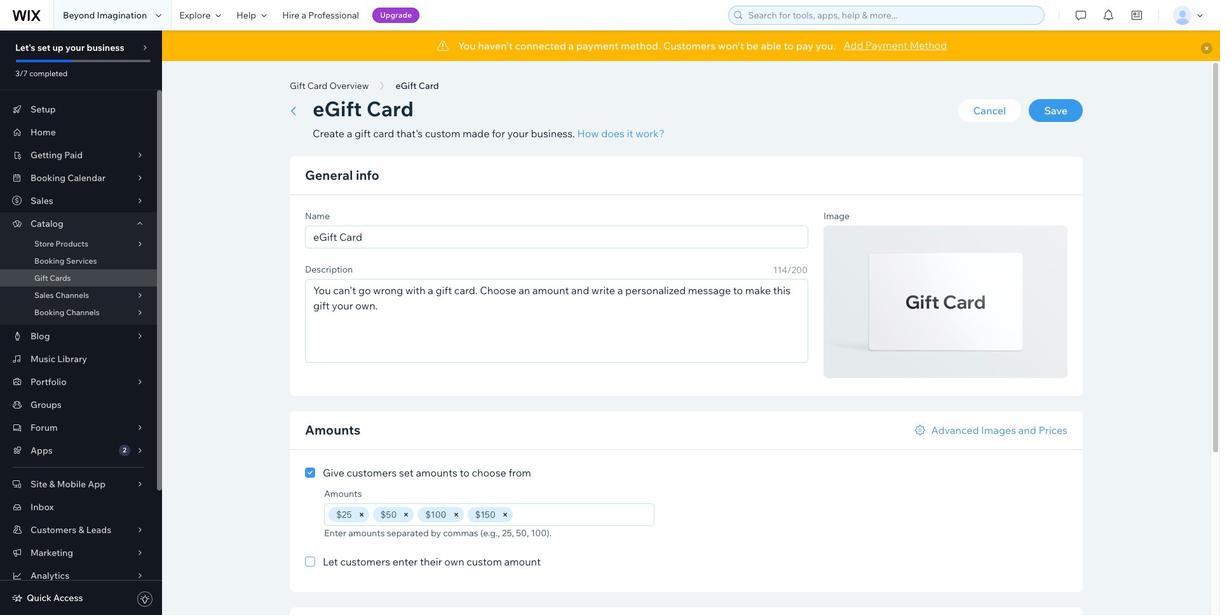 Task type: vqa. For each thing, say whether or not it's contained in the screenshot.
Search for tools, apps, help & more... 'field'
yes



Task type: locate. For each thing, give the bounding box(es) containing it.
None checkbox
[[305, 554, 541, 570]]

e.g., eGift Card field
[[310, 226, 804, 248]]

None checkbox
[[305, 465, 531, 481]]

alert
[[162, 31, 1221, 61]]

None text field
[[306, 280, 808, 362]]

Search for tools, apps, help & more... field
[[745, 6, 1041, 24]]

None field
[[517, 504, 650, 526]]



Task type: describe. For each thing, give the bounding box(es) containing it.
sidebar element
[[0, 31, 162, 615]]



